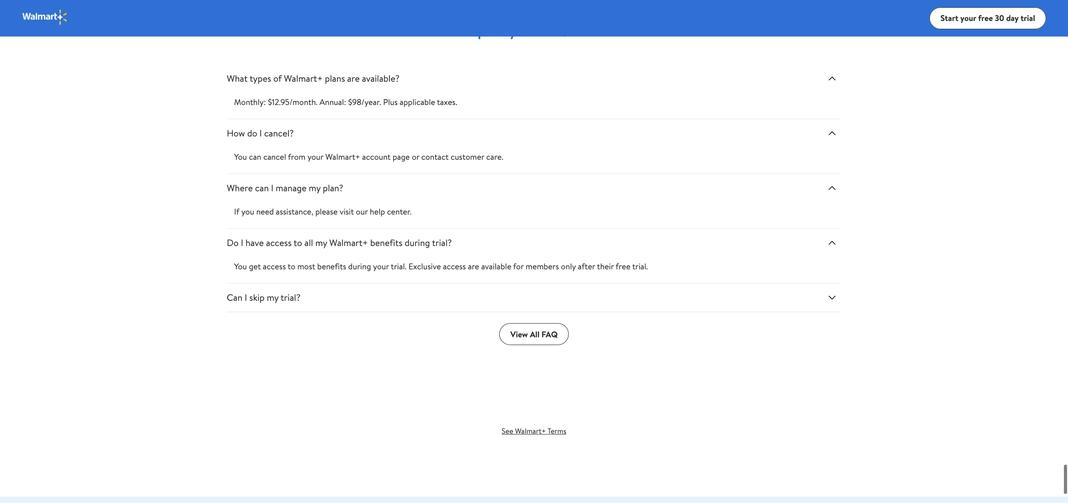 Task type: vqa. For each thing, say whether or not it's contained in the screenshot.
How do I cancel? icon
yes



Task type: locate. For each thing, give the bounding box(es) containing it.
frequently asked questions
[[456, 18, 612, 36]]

1 vertical spatial during
[[348, 257, 371, 268]]

you left get
[[234, 257, 247, 268]]

2 you from the top
[[234, 257, 247, 268]]

0 vertical spatial trial?
[[432, 233, 452, 245]]

my right skip
[[267, 288, 279, 300]]

walmart+ right see
[[515, 422, 546, 432]]

for
[[513, 257, 524, 268]]

trial.
[[391, 257, 407, 268], [632, 257, 648, 268]]

1 vertical spatial can
[[255, 178, 269, 190]]

walmart+ down visit at the top left of page
[[329, 233, 368, 245]]

benefits down 'help'
[[370, 233, 402, 245]]

0 vertical spatial your
[[960, 12, 976, 24]]

exclusive
[[408, 257, 441, 268]]

0 horizontal spatial your
[[307, 147, 323, 159]]

during up exclusive
[[405, 233, 430, 245]]

0 horizontal spatial trial?
[[281, 288, 301, 300]]

cancel?
[[264, 123, 294, 135]]

your right start
[[960, 12, 976, 24]]

questions
[[556, 18, 612, 36]]

walmart+
[[284, 68, 323, 80], [325, 147, 360, 159], [329, 233, 368, 245], [515, 422, 546, 432]]

0 horizontal spatial trial.
[[391, 257, 407, 268]]

1 horizontal spatial trial.
[[632, 257, 648, 268]]

30
[[995, 12, 1004, 24]]

asked
[[519, 18, 553, 36]]

you
[[241, 202, 254, 214]]

can left cancel
[[249, 147, 261, 159]]

trial
[[1021, 12, 1035, 24]]

customer
[[451, 147, 484, 159]]

0 vertical spatial you
[[234, 147, 247, 159]]

access right "have"
[[266, 233, 292, 245]]

day
[[1006, 12, 1019, 24]]

my right all
[[315, 233, 327, 245]]

are left "available"
[[468, 257, 479, 268]]

during
[[405, 233, 430, 245], [348, 257, 371, 268]]

view
[[510, 325, 528, 336]]

your right from
[[307, 147, 323, 159]]

free right their
[[616, 257, 630, 268]]

of
[[273, 68, 282, 80]]

can for you
[[249, 147, 261, 159]]

what types of walmart+ plans are available?
[[227, 68, 400, 80]]

to
[[294, 233, 302, 245], [288, 257, 295, 268]]

see walmart+ terms button
[[491, 418, 577, 437]]

benefits
[[370, 233, 402, 245], [317, 257, 346, 268]]

do
[[227, 233, 239, 245]]

taxes.
[[437, 92, 457, 104]]

are
[[347, 68, 360, 80], [468, 257, 479, 268]]

1 vertical spatial you
[[234, 257, 247, 268]]

view all faq link
[[499, 320, 569, 342]]

free left the 30
[[978, 12, 993, 24]]

trial? right skip
[[281, 288, 301, 300]]

how
[[227, 123, 245, 135]]

1 horizontal spatial your
[[373, 257, 389, 268]]

access
[[266, 233, 292, 245], [263, 257, 286, 268], [443, 257, 466, 268]]

can right where
[[255, 178, 269, 190]]

your
[[960, 12, 976, 24], [307, 147, 323, 159], [373, 257, 389, 268]]

can
[[249, 147, 261, 159], [255, 178, 269, 190]]

you for how
[[234, 147, 247, 159]]

1 horizontal spatial are
[[468, 257, 479, 268]]

free inside button
[[978, 12, 993, 24]]

2 horizontal spatial your
[[960, 12, 976, 24]]

1 you from the top
[[234, 147, 247, 159]]

where can i manage my plan?
[[227, 178, 343, 190]]

i left manage
[[271, 178, 273, 190]]

1 vertical spatial to
[[288, 257, 295, 268]]

0 vertical spatial benefits
[[370, 233, 402, 245]]

trial?
[[432, 233, 452, 245], [281, 288, 301, 300]]

0 vertical spatial free
[[978, 12, 993, 24]]

free
[[978, 12, 993, 24], [616, 257, 630, 268]]

how do i cancel?
[[227, 123, 294, 135]]

start your free 30 day trial button
[[930, 7, 1046, 29]]

0 vertical spatial can
[[249, 147, 261, 159]]

0 horizontal spatial are
[[347, 68, 360, 80]]

$12.95/month.
[[268, 92, 318, 104]]

your left exclusive
[[373, 257, 389, 268]]

0 horizontal spatial free
[[616, 257, 630, 268]]

1 vertical spatial trial?
[[281, 288, 301, 300]]

please
[[315, 202, 338, 214]]

to left most at left
[[288, 257, 295, 268]]

1 horizontal spatial free
[[978, 12, 993, 24]]

during down do i have access to all my walmart+ benefits during trial?
[[348, 257, 371, 268]]

my
[[309, 178, 321, 190], [315, 233, 327, 245], [267, 288, 279, 300]]

you
[[234, 147, 247, 159], [234, 257, 247, 268]]

trial. right their
[[632, 257, 648, 268]]

how do i cancel? image
[[827, 124, 838, 135]]

are right plans
[[347, 68, 360, 80]]

walmart+ inside button
[[515, 422, 546, 432]]

center.
[[387, 202, 412, 214]]

benefits down do i have access to all my walmart+ benefits during trial?
[[317, 257, 346, 268]]

our
[[356, 202, 368, 214]]

can for where
[[255, 178, 269, 190]]

0 vertical spatial during
[[405, 233, 430, 245]]

applicable
[[400, 92, 435, 104]]

2 vertical spatial my
[[267, 288, 279, 300]]

to left all
[[294, 233, 302, 245]]

all
[[530, 325, 540, 336]]

i
[[260, 123, 262, 135], [271, 178, 273, 190], [241, 233, 243, 245], [245, 288, 247, 300]]

my left the plan?
[[309, 178, 321, 190]]

available
[[481, 257, 511, 268]]

types
[[250, 68, 271, 80]]

trial. left exclusive
[[391, 257, 407, 268]]

if
[[234, 202, 239, 214]]

1 vertical spatial your
[[307, 147, 323, 159]]

0 horizontal spatial benefits
[[317, 257, 346, 268]]

trial? up you get access to most benefits during your trial. exclusive access are available for members only after their free trial.
[[432, 233, 452, 245]]

you down 'how'
[[234, 147, 247, 159]]

1 horizontal spatial trial?
[[432, 233, 452, 245]]



Task type: describe. For each thing, give the bounding box(es) containing it.
what types of walmart+ plans are available? image
[[827, 69, 838, 80]]

available?
[[362, 68, 400, 80]]

0 vertical spatial my
[[309, 178, 321, 190]]

you can cancel from your walmart+ account page or contact customer care.
[[234, 147, 503, 159]]

1 vertical spatial free
[[616, 257, 630, 268]]

w+ image
[[22, 9, 68, 25]]

contact
[[421, 147, 449, 159]]

where can i manage my plan? image
[[827, 179, 838, 190]]

1 horizontal spatial during
[[405, 233, 430, 245]]

i right do
[[260, 123, 262, 135]]

account
[[362, 147, 391, 159]]

2 vertical spatial your
[[373, 257, 389, 268]]

faq
[[542, 325, 558, 336]]

plan?
[[323, 178, 343, 190]]

skip
[[249, 288, 265, 300]]

visit
[[340, 202, 354, 214]]

most
[[297, 257, 315, 268]]

have
[[246, 233, 264, 245]]

members
[[526, 257, 559, 268]]

assistance,
[[276, 202, 313, 214]]

$98/year.
[[348, 92, 381, 104]]

0 vertical spatial are
[[347, 68, 360, 80]]

plus
[[383, 92, 398, 104]]

2 trial. from the left
[[632, 257, 648, 268]]

after
[[578, 257, 595, 268]]

annual:
[[319, 92, 346, 104]]

frequently
[[456, 18, 516, 36]]

monthly: $12.95/month. annual: $98/year. plus applicable taxes.
[[234, 92, 457, 104]]

see walmart+ terms
[[502, 422, 566, 432]]

0 vertical spatial to
[[294, 233, 302, 245]]

access right get
[[263, 257, 286, 268]]

1 vertical spatial my
[[315, 233, 327, 245]]

your inside start your free 30 day trial button
[[960, 12, 976, 24]]

can i skip my trial?
[[227, 288, 301, 300]]

see
[[502, 422, 513, 432]]

do i have access to all my walmart+ benefits during trial? image
[[827, 234, 838, 245]]

1 vertical spatial benefits
[[317, 257, 346, 268]]

i left skip
[[245, 288, 247, 300]]

1 horizontal spatial benefits
[[370, 233, 402, 245]]

do
[[247, 123, 257, 135]]

can i skip my trial? image
[[827, 289, 838, 299]]

you get access to most benefits during your trial. exclusive access are available for members only after their free trial.
[[234, 257, 648, 268]]

care.
[[486, 147, 503, 159]]

do i have access to all my walmart+ benefits during trial?
[[227, 233, 452, 245]]

what
[[227, 68, 248, 80]]

or
[[412, 147, 419, 159]]

you for do
[[234, 257, 247, 268]]

monthly:
[[234, 92, 266, 104]]

all
[[304, 233, 313, 245]]

access right exclusive
[[443, 257, 466, 268]]

i right the do
[[241, 233, 243, 245]]

can
[[227, 288, 242, 300]]

1 vertical spatial are
[[468, 257, 479, 268]]

from
[[288, 147, 305, 159]]

only
[[561, 257, 576, 268]]

1 trial. from the left
[[391, 257, 407, 268]]

plans
[[325, 68, 345, 80]]

help
[[370, 202, 385, 214]]

walmart+ right of
[[284, 68, 323, 80]]

start
[[940, 12, 958, 24]]

page
[[393, 147, 410, 159]]

terms
[[547, 422, 566, 432]]

where
[[227, 178, 253, 190]]

get
[[249, 257, 261, 268]]

if you need assistance, please visit our help center.
[[234, 202, 412, 214]]

view all faq
[[510, 325, 558, 336]]

walmart+ up the plan?
[[325, 147, 360, 159]]

start your free 30 day trial
[[940, 12, 1035, 24]]

cancel
[[263, 147, 286, 159]]

manage
[[276, 178, 307, 190]]

need
[[256, 202, 274, 214]]

their
[[597, 257, 614, 268]]

0 horizontal spatial during
[[348, 257, 371, 268]]



